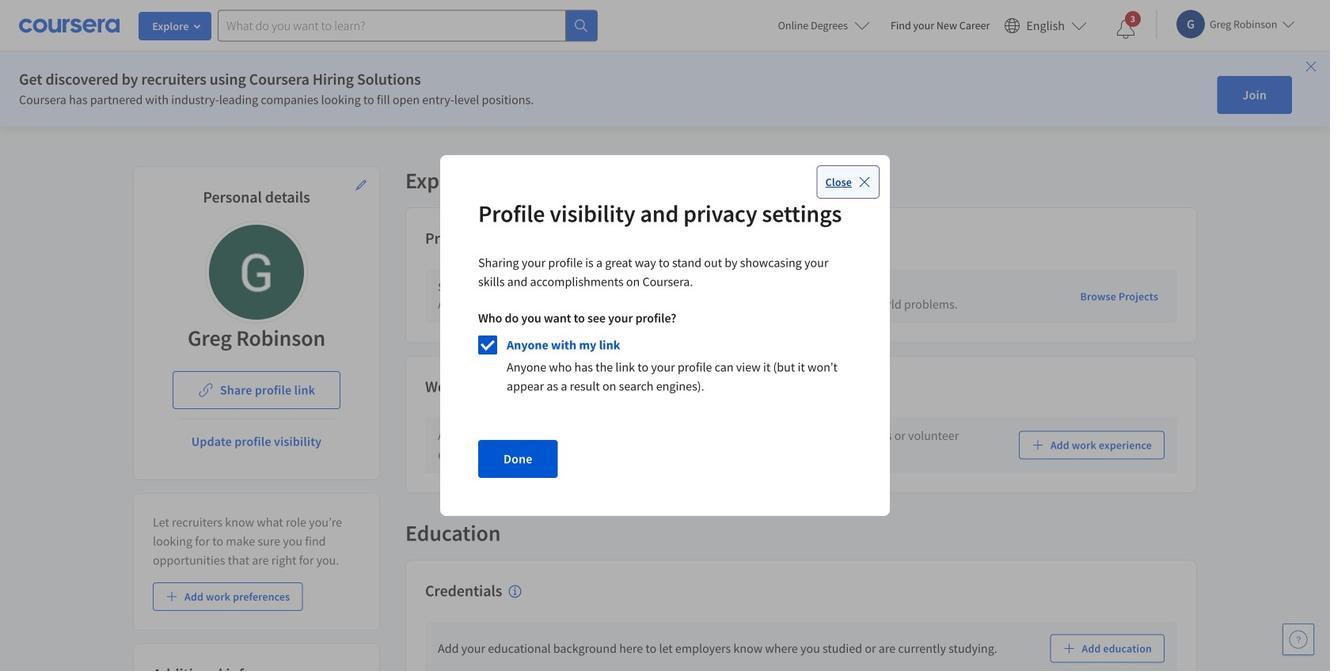 Task type: vqa. For each thing, say whether or not it's contained in the screenshot.
DEGREE within dropdown button
no



Task type: describe. For each thing, give the bounding box(es) containing it.
edit personal details. image
[[355, 179, 367, 192]]

information about credentials section image
[[509, 585, 521, 598]]

help center image
[[1289, 630, 1308, 649]]



Task type: locate. For each thing, give the bounding box(es) containing it.
coursera image
[[19, 13, 120, 38]]

dialog
[[440, 155, 890, 516]]

None search field
[[218, 10, 598, 42]]

anyone with my link element
[[478, 329, 852, 402]]

profile photo image
[[209, 225, 304, 320]]



